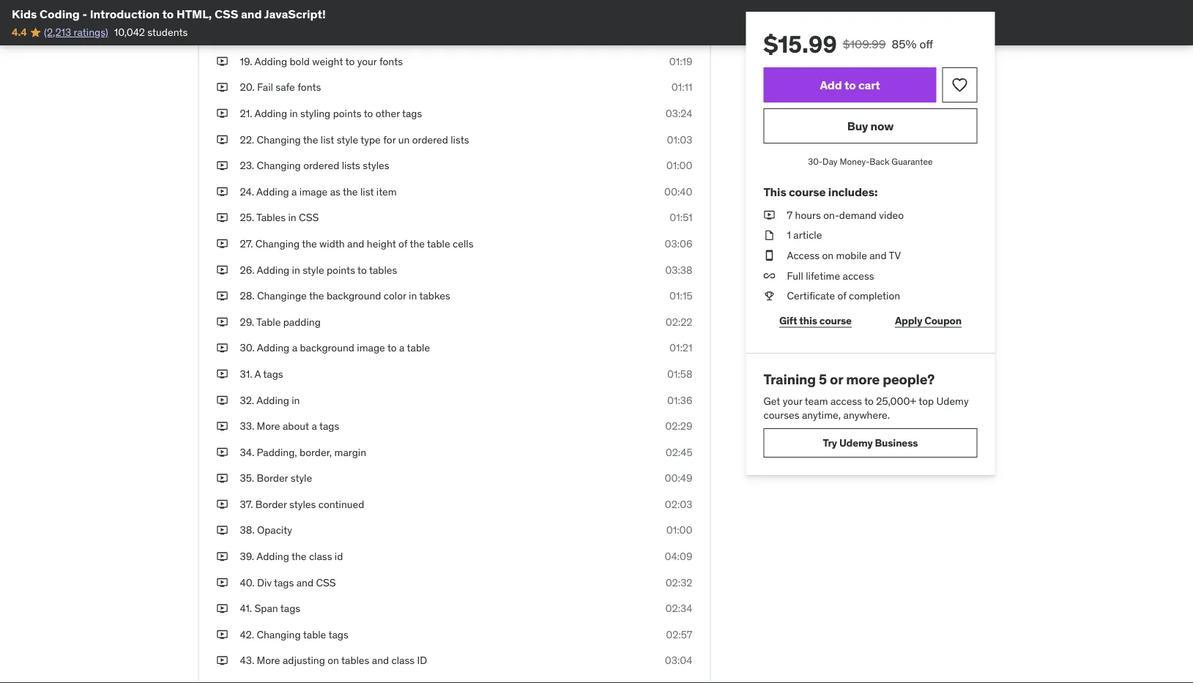 Task type: vqa. For each thing, say whether or not it's contained in the screenshot.
12th xsmall image from the top
yes



Task type: locate. For each thing, give the bounding box(es) containing it.
xsmall image left 19.
[[217, 54, 228, 69]]

xsmall image left 29.
[[217, 315, 228, 329]]

styles down the type
[[363, 159, 390, 172]]

xsmall image
[[217, 2, 228, 16], [217, 54, 228, 69], [217, 159, 228, 173], [217, 185, 228, 199], [764, 228, 776, 243], [764, 249, 776, 263], [764, 289, 776, 303], [217, 315, 228, 329], [217, 341, 228, 355], [217, 367, 228, 382], [217, 393, 228, 408], [217, 419, 228, 434], [217, 445, 228, 460], [217, 524, 228, 538], [217, 576, 228, 590], [217, 628, 228, 642]]

buy now
[[848, 118, 894, 133]]

ratings)
[[74, 26, 108, 39]]

xsmall image for 29. table padding
[[217, 315, 228, 329]]

1 vertical spatial ordered
[[303, 159, 339, 172]]

xsmall image for 35. border style
[[217, 472, 228, 486]]

points up 28. changinge the background color in tabkes at the top of page
[[327, 263, 355, 276]]

background down 'padding' on the top left of page
[[300, 341, 355, 355]]

0 vertical spatial 01:00
[[667, 159, 693, 172]]

border for 35.
[[257, 472, 288, 485]]

1 vertical spatial border
[[256, 498, 287, 511]]

this course includes:
[[764, 184, 878, 200]]

tables down the height
[[369, 263, 397, 276]]

more
[[846, 371, 880, 388]]

points for style
[[327, 263, 355, 276]]

tags right div in the left bottom of the page
[[274, 576, 294, 589]]

1 01:00 from the top
[[667, 159, 693, 172]]

xsmall image for 25. tables in css
[[217, 211, 228, 225]]

1 horizontal spatial list
[[360, 185, 374, 198]]

a down the color
[[399, 341, 405, 355]]

xsmall image left the 1
[[764, 228, 776, 243]]

38. opacity
[[240, 524, 292, 537]]

a right about on the left
[[312, 420, 317, 433]]

list
[[321, 133, 334, 146], [360, 185, 374, 198]]

0 horizontal spatial -
[[82, 6, 87, 21]]

a down 'padding' on the top left of page
[[292, 341, 297, 355]]

height
[[367, 237, 396, 250]]

the right the "use"
[[339, 29, 354, 42]]

- up ratings)
[[82, 6, 87, 21]]

xsmall image left the 38.
[[217, 524, 228, 538]]

the right the height
[[410, 237, 425, 250]]

course down certificate of completion
[[820, 314, 852, 327]]

access down mobile
[[843, 269, 875, 282]]

(2,213 ratings)
[[44, 26, 108, 39]]

in for css
[[288, 211, 297, 224]]

padding,
[[257, 446, 297, 459]]

1 horizontal spatial udemy
[[937, 394, 969, 408]]

changing down 25. tables in css at the top of page
[[256, 237, 300, 250]]

more right 33.
[[257, 420, 280, 433]]

1 vertical spatial 01:00
[[667, 524, 693, 537]]

changing for 23.
[[257, 159, 301, 172]]

guarantee
[[892, 156, 933, 167]]

course up hours
[[789, 184, 826, 200]]

off
[[920, 36, 934, 51]]

style up "37. border styles continued"
[[291, 472, 312, 485]]

01:00 down 01:03 on the top
[[667, 159, 693, 172]]

xsmall image for 26. adding in style points to tables
[[217, 263, 228, 277]]

18.
[[240, 29, 253, 42]]

0 vertical spatial your
[[357, 55, 377, 68]]

0 vertical spatial points
[[333, 107, 362, 120]]

1 vertical spatial background
[[300, 341, 355, 355]]

xsmall image left 34.
[[217, 445, 228, 460]]

bold
[[290, 55, 310, 68]]

0 vertical spatial on
[[822, 249, 834, 262]]

more right the 43.
[[257, 654, 280, 668]]

35. border style
[[240, 472, 312, 485]]

styles down 35. border style
[[289, 498, 316, 511]]

of
[[399, 237, 408, 250], [838, 289, 847, 303]]

1 horizontal spatial lists
[[451, 133, 469, 146]]

adding right 21.
[[255, 107, 287, 120]]

40. div tags and css
[[240, 576, 336, 589]]

23. changing ordered lists styles
[[240, 159, 390, 172]]

training
[[764, 371, 816, 388]]

the up 23. changing ordered lists styles
[[303, 133, 318, 146]]

1 horizontal spatial of
[[838, 289, 847, 303]]

1 vertical spatial access
[[831, 394, 862, 408]]

1 vertical spatial image
[[357, 341, 385, 355]]

1 horizontal spatial image
[[357, 341, 385, 355]]

other
[[255, 29, 281, 42]]

1 horizontal spatial -
[[277, 2, 281, 16]]

font
[[254, 2, 275, 16]]

02:32
[[666, 576, 693, 589]]

22. changing the list style type for un ordered lists
[[240, 133, 469, 146]]

0 horizontal spatial fonts
[[298, 81, 321, 94]]

on
[[822, 249, 834, 262], [328, 654, 339, 668]]

32. adding in
[[240, 394, 300, 407]]

your up courses
[[783, 394, 803, 408]]

adding right 26.
[[257, 263, 290, 276]]

xsmall image for 21. adding in styling points to other tags
[[217, 106, 228, 121]]

33.
[[240, 420, 254, 433]]

1 vertical spatial lists
[[342, 159, 360, 172]]

introduction
[[90, 6, 160, 21]]

changing for 42.
[[257, 628, 301, 642]]

udemy inside training 5 or more people? get your team access to 25,000+ top udemy courses anytime, anywhere.
[[937, 394, 969, 408]]

udemy right try
[[840, 436, 873, 450]]

apply coupon
[[895, 314, 962, 327]]

2 vertical spatial style
[[291, 472, 312, 485]]

- right font
[[277, 2, 281, 16]]

the down 26. adding in style points to tables
[[309, 289, 324, 303]]

weight
[[312, 55, 343, 68]]

-
[[277, 2, 281, 16], [82, 6, 87, 21]]

0 vertical spatial image
[[300, 185, 328, 198]]

1 horizontal spatial class
[[392, 654, 415, 668]]

tags right other
[[402, 107, 422, 120]]

of right the height
[[399, 237, 408, 250]]

id
[[417, 654, 427, 668]]

1 horizontal spatial fonts
[[379, 55, 403, 68]]

fonts right safe
[[298, 81, 321, 94]]

01:00 down 02:03
[[667, 524, 693, 537]]

course
[[789, 184, 826, 200], [820, 314, 852, 327]]

0 horizontal spatial class
[[309, 550, 332, 563]]

to right weight
[[345, 55, 355, 68]]

xsmall image left 42.
[[217, 628, 228, 642]]

0 horizontal spatial lists
[[342, 159, 360, 172]]

xsmall image for 17. font - styles
[[217, 2, 228, 16]]

xsmall image for 42. changing table tags
[[217, 628, 228, 642]]

changing for 27.
[[256, 237, 300, 250]]

to up students
[[162, 6, 174, 21]]

type
[[361, 133, 381, 146]]

29. table padding
[[240, 315, 321, 329]]

changing right 23.
[[257, 159, 301, 172]]

0 horizontal spatial ordered
[[303, 159, 339, 172]]

changing for 22.
[[257, 133, 301, 146]]

xsmall image
[[217, 28, 228, 43], [217, 80, 228, 95], [217, 106, 228, 121], [217, 132, 228, 147], [764, 208, 776, 222], [217, 211, 228, 225], [217, 237, 228, 251], [217, 263, 228, 277], [764, 269, 776, 283], [217, 289, 228, 303], [217, 472, 228, 486], [217, 498, 228, 512], [217, 550, 228, 564], [217, 602, 228, 616], [217, 654, 228, 668], [217, 680, 228, 684]]

to inside training 5 or more people? get your team access to 25,000+ top udemy courses anytime, anywhere.
[[865, 394, 874, 408]]

1 horizontal spatial your
[[783, 394, 803, 408]]

table up adjusting in the left of the page
[[303, 628, 326, 642]]

more
[[257, 420, 280, 433], [257, 654, 280, 668]]

7
[[787, 208, 793, 222]]

0 horizontal spatial udemy
[[840, 436, 873, 450]]

1 horizontal spatial ordered
[[412, 133, 448, 146]]

lists down 22. changing the list style type for un ordered lists
[[342, 159, 360, 172]]

30.
[[240, 341, 255, 355]]

day
[[823, 156, 838, 167]]

xsmall image left 33.
[[217, 419, 228, 434]]

xsmall image left 40.
[[217, 576, 228, 590]]

in left styling
[[290, 107, 298, 120]]

styling
[[300, 107, 331, 120]]

changing down '41. span tags'
[[257, 628, 301, 642]]

to
[[162, 6, 174, 21], [309, 29, 318, 42], [345, 55, 355, 68], [845, 77, 856, 92], [364, 107, 373, 120], [358, 263, 367, 276], [388, 341, 397, 355], [865, 394, 874, 408]]

fonts down family
[[379, 55, 403, 68]]

19.
[[240, 55, 252, 68]]

02:29
[[665, 420, 693, 433]]

now
[[871, 118, 894, 133]]

css down 24. adding a image as  the list item
[[299, 211, 319, 224]]

25,000+
[[877, 394, 917, 408]]

style down width on the left top
[[303, 263, 324, 276]]

1 vertical spatial more
[[257, 654, 280, 668]]

34.
[[240, 446, 254, 459]]

your down font
[[357, 55, 377, 68]]

in right tables
[[288, 211, 297, 224]]

table left the cells on the top
[[427, 237, 450, 250]]

1 article
[[787, 229, 822, 242]]

of down full lifetime access
[[838, 289, 847, 303]]

adding right 32.
[[257, 394, 289, 407]]

1 vertical spatial course
[[820, 314, 852, 327]]

xsmall image left 23.
[[217, 159, 228, 173]]

javascript!
[[264, 6, 326, 21]]

add to cart button
[[764, 67, 937, 103]]

in up changinge
[[292, 263, 300, 276]]

the up 40. div tags and css
[[292, 550, 307, 563]]

0 vertical spatial border
[[257, 472, 288, 485]]

points up 22. changing the list style type for un ordered lists
[[333, 107, 362, 120]]

42. changing table tags
[[240, 628, 349, 642]]

on right adjusting in the left of the page
[[328, 654, 339, 668]]

css down id
[[316, 576, 336, 589]]

35.
[[240, 472, 254, 485]]

mobile
[[836, 249, 867, 262]]

2 more from the top
[[257, 654, 280, 668]]

div
[[257, 576, 272, 589]]

41. span tags
[[240, 602, 301, 615]]

adding
[[255, 55, 287, 68], [255, 107, 287, 120], [257, 185, 289, 198], [257, 263, 290, 276], [257, 341, 290, 355], [257, 394, 289, 407], [257, 550, 289, 563]]

41.
[[240, 602, 252, 615]]

adjusting
[[283, 654, 325, 668]]

to left the "use"
[[309, 29, 318, 42]]

border right the 35.
[[257, 472, 288, 485]]

0 vertical spatial table
[[427, 237, 450, 250]]

1 vertical spatial list
[[360, 185, 374, 198]]

xsmall image for 27. changing the width and height of the table cells
[[217, 237, 228, 251]]

0 vertical spatial lists
[[451, 133, 469, 146]]

adding right 19.
[[255, 55, 287, 68]]

image down the color
[[357, 341, 385, 355]]

adding for 32.
[[257, 394, 289, 407]]

background left the color
[[327, 289, 381, 303]]

31. a tags
[[240, 368, 283, 381]]

00:59
[[665, 29, 693, 42]]

0 horizontal spatial of
[[399, 237, 408, 250]]

xsmall image for 40. div tags and css
[[217, 576, 228, 590]]

1 vertical spatial udemy
[[840, 436, 873, 450]]

0 vertical spatial fonts
[[379, 55, 403, 68]]

your
[[357, 55, 377, 68], [783, 394, 803, 408]]

video
[[879, 208, 904, 222]]

1 horizontal spatial on
[[822, 249, 834, 262]]

xsmall image left certificate
[[764, 289, 776, 303]]

0 vertical spatial list
[[321, 133, 334, 146]]

0 horizontal spatial on
[[328, 654, 339, 668]]

29.
[[240, 315, 254, 329]]

xsmall image left 24.
[[217, 185, 228, 199]]

adding right "30."
[[257, 341, 290, 355]]

table down the tabkes
[[407, 341, 430, 355]]

add to cart
[[820, 77, 880, 92]]

article
[[794, 229, 822, 242]]

0 vertical spatial more
[[257, 420, 280, 433]]

continued
[[319, 498, 364, 511]]

xsmall image for 18. other ways to use the font family
[[217, 28, 228, 43]]

a
[[292, 185, 297, 198], [292, 341, 297, 355], [399, 341, 405, 355], [312, 420, 317, 433]]

tables right adjusting in the left of the page
[[341, 654, 370, 668]]

1 vertical spatial points
[[327, 263, 355, 276]]

27. changing the width and height of the table cells
[[240, 237, 474, 250]]

border,
[[300, 446, 332, 459]]

full lifetime access
[[787, 269, 875, 282]]

or
[[830, 371, 843, 388]]

anytime,
[[802, 409, 841, 422]]

xsmall image for 34. padding, border, margin
[[217, 445, 228, 460]]

xsmall image for 39. adding the class id
[[217, 550, 228, 564]]

02:57
[[666, 628, 693, 642]]

0 horizontal spatial image
[[300, 185, 328, 198]]

0 vertical spatial background
[[327, 289, 381, 303]]

about
[[283, 420, 309, 433]]

course inside 'link'
[[820, 314, 852, 327]]

adding right 24.
[[257, 185, 289, 198]]

in
[[290, 107, 298, 120], [288, 211, 297, 224], [292, 263, 300, 276], [409, 289, 417, 303], [292, 394, 300, 407]]

back
[[870, 156, 890, 167]]

02:45
[[666, 446, 693, 459]]

0 horizontal spatial list
[[321, 133, 334, 146]]

more for 33.
[[257, 420, 280, 433]]

cells
[[453, 237, 474, 250]]

on up full lifetime access
[[822, 249, 834, 262]]

ordered right un
[[412, 133, 448, 146]]

2 vertical spatial table
[[303, 628, 326, 642]]

xsmall image left access
[[764, 249, 776, 263]]

try udemy business link
[[764, 429, 978, 458]]

border right 37.
[[256, 498, 287, 511]]

in for styling
[[290, 107, 298, 120]]

xsmall image left "30."
[[217, 341, 228, 355]]

ordered up 24. adding a image as  the list item
[[303, 159, 339, 172]]

lists right un
[[451, 133, 469, 146]]

0 vertical spatial udemy
[[937, 394, 969, 408]]

family
[[378, 29, 405, 42]]

points
[[333, 107, 362, 120], [327, 263, 355, 276]]

1 vertical spatial your
[[783, 394, 803, 408]]

access down or at the right bottom
[[831, 394, 862, 408]]

xsmall image left 17.
[[217, 2, 228, 16]]

changing right the 22.
[[257, 133, 301, 146]]

to left cart
[[845, 77, 856, 92]]

fail
[[257, 81, 273, 94]]

1 more from the top
[[257, 420, 280, 433]]

03:24
[[666, 107, 693, 120]]

and right width on the left top
[[347, 237, 364, 250]]

to down the 27. changing the width and height of the table cells
[[358, 263, 367, 276]]

1 vertical spatial class
[[392, 654, 415, 668]]

gift this course link
[[764, 306, 868, 336]]

list left item
[[360, 185, 374, 198]]

- for font
[[277, 2, 281, 16]]

30. adding a background image to a table
[[240, 341, 430, 355]]

more for 43.
[[257, 654, 280, 668]]

xsmall image left 31.
[[217, 367, 228, 382]]

adding for 39.
[[257, 550, 289, 563]]

xsmall image for 38. opacity
[[217, 524, 228, 538]]

styles up ways
[[284, 2, 310, 16]]

style left the type
[[337, 133, 358, 146]]



Task type: describe. For each thing, give the bounding box(es) containing it.
0 vertical spatial of
[[399, 237, 408, 250]]

xsmall image for 19. adding bold weight to your fonts
[[217, 54, 228, 69]]

01:11
[[672, 81, 693, 94]]

xsmall image for 28. changinge the background color in tabkes
[[217, 289, 228, 303]]

19. adding bold weight to your fonts
[[240, 55, 403, 68]]

42.
[[240, 628, 254, 642]]

01:03
[[667, 133, 693, 146]]

xsmall image for 30. adding a background image to a table
[[217, 341, 228, 355]]

20.
[[240, 81, 255, 94]]

1 vertical spatial styles
[[363, 159, 390, 172]]

2 vertical spatial styles
[[289, 498, 316, 511]]

in up about on the left
[[292, 394, 300, 407]]

1 vertical spatial css
[[299, 211, 319, 224]]

tables
[[256, 211, 286, 224]]

1
[[787, 229, 791, 242]]

kids
[[12, 6, 37, 21]]

02:03
[[665, 498, 693, 511]]

access
[[787, 249, 820, 262]]

$109.99
[[843, 36, 886, 51]]

5
[[819, 371, 827, 388]]

id
[[335, 550, 343, 563]]

xsmall image for 41. span tags
[[217, 602, 228, 616]]

adding for 19.
[[255, 55, 287, 68]]

money-
[[840, 156, 870, 167]]

add
[[820, 77, 842, 92]]

01:19
[[669, 55, 693, 68]]

table
[[257, 315, 281, 329]]

to down the color
[[388, 341, 397, 355]]

0 vertical spatial course
[[789, 184, 826, 200]]

to inside button
[[845, 77, 856, 92]]

and up 18.
[[241, 6, 262, 21]]

cart
[[859, 77, 880, 92]]

00:40
[[665, 185, 693, 198]]

buy
[[848, 118, 868, 133]]

to left other
[[364, 107, 373, 120]]

xsmall image for 43. more adjusting on tables and class id
[[217, 654, 228, 668]]

$15.99 $109.99 85% off
[[764, 29, 934, 59]]

in right the color
[[409, 289, 417, 303]]

0 vertical spatial class
[[309, 550, 332, 563]]

adding for 30.
[[257, 341, 290, 355]]

0 vertical spatial styles
[[284, 2, 310, 16]]

background for color
[[327, 289, 381, 303]]

full
[[787, 269, 804, 282]]

20. fail safe fonts
[[240, 81, 321, 94]]

0 vertical spatial css
[[215, 6, 238, 21]]

$15.99
[[764, 29, 837, 59]]

a up 25. tables in css at the top of page
[[292, 185, 297, 198]]

03:06
[[665, 237, 693, 250]]

adding for 26.
[[257, 263, 290, 276]]

1 vertical spatial tables
[[341, 654, 370, 668]]

html,
[[177, 6, 212, 21]]

courses
[[764, 409, 800, 422]]

43. more adjusting on tables and class id
[[240, 654, 427, 668]]

tags up 43. more adjusting on tables and class id on the left of page
[[329, 628, 349, 642]]

0 vertical spatial ordered
[[412, 133, 448, 146]]

margin
[[335, 446, 366, 459]]

xsmall image for 24. adding a image as  the list item
[[217, 185, 228, 199]]

coding
[[40, 6, 80, 21]]

xsmall image for 23. changing ordered lists styles
[[217, 159, 228, 173]]

try
[[823, 436, 837, 450]]

7 hours on-demand video
[[787, 208, 904, 222]]

18. other ways to use the font family
[[240, 29, 405, 42]]

28. changinge the background color in tabkes
[[240, 289, 450, 303]]

certificate of completion
[[787, 289, 901, 303]]

- for coding
[[82, 6, 87, 21]]

other
[[376, 107, 400, 120]]

xsmall image for 32. adding in
[[217, 393, 228, 408]]

and down 39. adding the class id
[[297, 576, 314, 589]]

2 01:00 from the top
[[667, 524, 693, 537]]

tags up border,
[[319, 420, 339, 433]]

xsmall image for 31. a tags
[[217, 367, 228, 382]]

1 vertical spatial table
[[407, 341, 430, 355]]

buy now button
[[764, 108, 978, 144]]

xsmall image for 20. fail safe fonts
[[217, 80, 228, 95]]

21. adding in styling points to other tags
[[240, 107, 422, 120]]

30-
[[808, 156, 823, 167]]

includes:
[[829, 184, 878, 200]]

and left tv
[[870, 249, 887, 262]]

access inside training 5 or more people? get your team access to 25,000+ top udemy courses anytime, anywhere.
[[831, 394, 862, 408]]

1 vertical spatial on
[[328, 654, 339, 668]]

top
[[919, 394, 934, 408]]

tags right a
[[263, 368, 283, 381]]

the right as
[[343, 185, 358, 198]]

adding for 21.
[[255, 107, 287, 120]]

27.
[[240, 237, 253, 250]]

xsmall image for 33. more about a tags
[[217, 419, 228, 434]]

the left width on the left top
[[302, 237, 317, 250]]

team
[[805, 394, 828, 408]]

background for image
[[300, 341, 355, 355]]

38.
[[240, 524, 255, 537]]

43.
[[240, 654, 254, 668]]

39.
[[240, 550, 254, 563]]

wishlist image
[[951, 76, 969, 94]]

0 horizontal spatial your
[[357, 55, 377, 68]]

hours
[[795, 208, 821, 222]]

4.4
[[12, 26, 27, 39]]

26.
[[240, 263, 255, 276]]

21.
[[240, 107, 252, 120]]

padding
[[283, 315, 321, 329]]

37. border styles continued
[[240, 498, 364, 511]]

02:22
[[666, 315, 693, 329]]

xsmall image for 22. changing the list style type for un ordered lists
[[217, 132, 228, 147]]

un
[[398, 133, 410, 146]]

22.
[[240, 133, 254, 146]]

1 vertical spatial fonts
[[298, 81, 321, 94]]

anywhere.
[[844, 409, 890, 422]]

tabkes
[[419, 289, 450, 303]]

0 vertical spatial access
[[843, 269, 875, 282]]

kids coding - introduction to html, css and javascript!
[[12, 6, 326, 21]]

85%
[[892, 36, 917, 51]]

03:38
[[665, 263, 693, 276]]

and left id
[[372, 654, 389, 668]]

01:15
[[670, 289, 693, 303]]

2 vertical spatial css
[[316, 576, 336, 589]]

points for styling
[[333, 107, 362, 120]]

0 vertical spatial style
[[337, 133, 358, 146]]

demand
[[840, 208, 877, 222]]

25.
[[240, 211, 254, 224]]

1 vertical spatial style
[[303, 263, 324, 276]]

00:49
[[665, 472, 693, 485]]

01:21
[[670, 341, 693, 355]]

0 vertical spatial tables
[[369, 263, 397, 276]]

02:34
[[666, 602, 693, 615]]

xsmall image for 37. border styles continued
[[217, 498, 228, 512]]

border for 37.
[[256, 498, 287, 511]]

tags right span
[[280, 602, 301, 615]]

lifetime
[[806, 269, 841, 282]]

31.
[[240, 368, 252, 381]]

adding for 24.
[[257, 185, 289, 198]]

03:04
[[665, 654, 693, 668]]

your inside training 5 or more people? get your team access to 25,000+ top udemy courses anytime, anywhere.
[[783, 394, 803, 408]]

in for style
[[292, 263, 300, 276]]

1 vertical spatial of
[[838, 289, 847, 303]]



